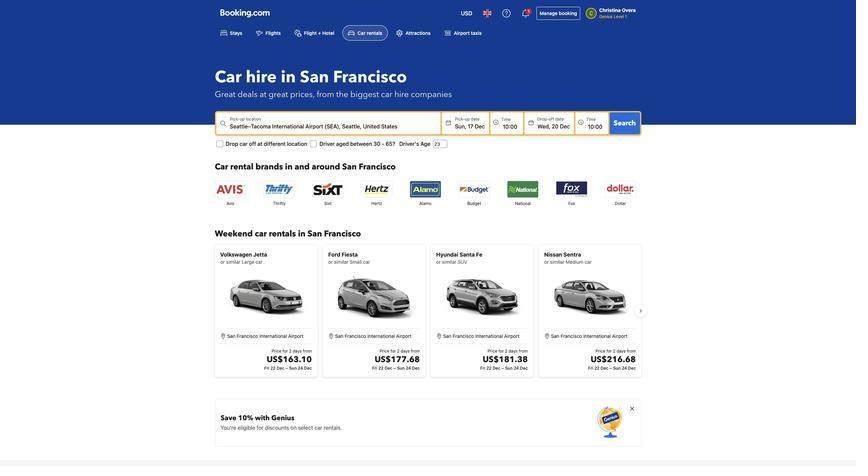 Task type: locate. For each thing, give the bounding box(es) containing it.
0 horizontal spatial location
[[246, 117, 261, 122]]

2 for us$177.68
[[397, 349, 400, 354]]

from left the
[[317, 89, 334, 100]]

or for us$177.68
[[328, 259, 333, 265]]

1 horizontal spatial off
[[549, 117, 555, 122]]

up down deals
[[240, 117, 245, 122]]

4 fri from the left
[[589, 366, 594, 371]]

– down the us$177.68
[[394, 366, 396, 371]]

rentals
[[367, 30, 383, 36], [269, 229, 296, 240]]

1 vertical spatial off
[[249, 141, 256, 147]]

1 fri from the left
[[264, 366, 270, 371]]

2 sun from the left
[[397, 366, 405, 371]]

price up the us$177.68
[[380, 349, 390, 354]]

airport for us$177.68
[[396, 334, 412, 339]]

or inside volkswagen jetta or similar large car
[[220, 259, 225, 265]]

at left the great
[[260, 89, 267, 100]]

fri down us$181.38
[[481, 366, 486, 371]]

sun down the us$216.68
[[613, 366, 621, 371]]

4 or from the left
[[545, 259, 549, 265]]

– inside price for 2 days from us$181.38 fri 22 dec – sun 24 dec
[[502, 366, 504, 371]]

1 horizontal spatial genius
[[600, 14, 613, 19]]

car right hotel
[[358, 30, 366, 36]]

suv
[[458, 259, 468, 265]]

1 inside christina overa genius level 1
[[625, 14, 627, 19]]

1 sun from the left
[[289, 366, 297, 371]]

price for 2 days from us$177.68 fri 22 dec – sun 24 dec
[[372, 349, 420, 371]]

days inside price for 2 days from us$163.10 fri 22 dec – sun 24 dec
[[293, 349, 302, 354]]

0 vertical spatial genius
[[600, 14, 613, 19]]

sun down us$181.38
[[505, 366, 513, 371]]

0 vertical spatial in
[[281, 66, 296, 89]]

up
[[240, 117, 245, 122], [465, 117, 470, 122]]

days up the us$216.68
[[617, 349, 626, 354]]

1 days from the left
[[293, 349, 302, 354]]

24 down the us$216.68
[[622, 366, 627, 371]]

days for us$181.38
[[509, 349, 518, 354]]

car right medium
[[585, 259, 592, 265]]

4 price from the left
[[596, 349, 606, 354]]

or down hyundai
[[437, 259, 441, 265]]

2 inside price for 2 days from us$216.68 fri 22 dec – sun 24 dec
[[613, 349, 616, 354]]

days inside price for 2 days from us$177.68 fri 22 dec – sun 24 dec
[[401, 349, 410, 354]]

region
[[209, 243, 647, 380]]

4 days from the left
[[617, 349, 626, 354]]

from up the us$216.68
[[627, 349, 636, 354]]

driver's
[[400, 141, 419, 147]]

1 – from the left
[[286, 366, 288, 371]]

international up price for 2 days from us$163.10 fri 22 dec – sun 24 dec
[[260, 334, 287, 339]]

price for 2 days from us$181.38 fri 22 dec – sun 24 dec
[[481, 349, 528, 371]]

17
[[468, 124, 474, 130]]

sun inside price for 2 days from us$181.38 fri 22 dec – sun 24 dec
[[505, 366, 513, 371]]

taxis
[[471, 30, 482, 36]]

2 pick- from the left
[[455, 117, 465, 122]]

– inside price for 2 days from us$177.68 fri 22 dec – sun 24 dec
[[394, 366, 396, 371]]

for up us$163.10 at the bottom left of the page
[[283, 349, 288, 354]]

or down nissan
[[545, 259, 549, 265]]

volkswagen
[[220, 252, 252, 258]]

1 up from the left
[[240, 117, 245, 122]]

car inside car hire in san francisco great deals at great prices, from the biggest car hire companies
[[215, 66, 242, 89]]

4 22 from the left
[[595, 366, 600, 371]]

price inside price for 2 days from us$216.68 fri 22 dec – sun 24 dec
[[596, 349, 606, 354]]

sixt
[[325, 201, 332, 206]]

international up price for 2 days from us$216.68 fri 22 dec – sun 24 dec
[[584, 334, 611, 339]]

days inside price for 2 days from us$181.38 fri 22 dec – sun 24 dec
[[509, 349, 518, 354]]

prices,
[[290, 89, 315, 100]]

sun inside price for 2 days from us$216.68 fri 22 dec – sun 24 dec
[[613, 366, 621, 371]]

for inside price for 2 days from us$216.68 fri 22 dec – sun 24 dec
[[607, 349, 612, 354]]

24 inside price for 2 days from us$163.10 fri 22 dec – sun 24 dec
[[298, 366, 303, 371]]

from up the us$177.68
[[411, 349, 420, 354]]

4 similar from the left
[[550, 259, 565, 265]]

4 24 from the left
[[622, 366, 627, 371]]

or inside nissan sentra or similar medium car
[[545, 259, 549, 265]]

fri inside price for 2 days from us$177.68 fri 22 dec – sun 24 dec
[[372, 366, 378, 371]]

days up the us$177.68
[[401, 349, 410, 354]]

2 vertical spatial in
[[298, 229, 306, 240]]

4 2 from the left
[[613, 349, 616, 354]]

days up us$181.38
[[509, 349, 518, 354]]

car up great on the left top of the page
[[215, 66, 242, 89]]

2 – from the left
[[394, 366, 396, 371]]

price for 2 days from us$216.68 fri 22 dec – sun 24 dec
[[589, 349, 636, 371]]

fri down the us$216.68
[[589, 366, 594, 371]]

date for 17
[[471, 117, 480, 122]]

24 for us$163.10
[[298, 366, 303, 371]]

3 similar from the left
[[442, 259, 457, 265]]

2 up the us$177.68
[[397, 349, 400, 354]]

thrifty logo image
[[264, 181, 295, 198]]

1 horizontal spatial location
[[287, 141, 307, 147]]

days up us$163.10 at the bottom left of the page
[[293, 349, 302, 354]]

attractions
[[406, 30, 431, 36]]

airport taxis
[[454, 30, 482, 36]]

dollar logo image
[[605, 181, 636, 198]]

dec inside pick-up date sun, 17 dec
[[475, 124, 485, 130]]

san inside car hire in san francisco great deals at great prices, from the biggest car hire companies
[[300, 66, 329, 89]]

4 international from the left
[[584, 334, 611, 339]]

san francisco international airport for us$216.68
[[551, 334, 628, 339]]

fri for us$163.10
[[264, 366, 270, 371]]

in for brands
[[285, 162, 293, 173]]

car right small
[[363, 259, 370, 265]]

car
[[381, 89, 393, 100], [240, 141, 248, 147], [255, 229, 267, 240], [256, 259, 263, 265], [363, 259, 370, 265], [585, 259, 592, 265], [315, 425, 323, 431]]

3 fri from the left
[[481, 366, 486, 371]]

sun down us$163.10 at the bottom left of the page
[[289, 366, 297, 371]]

airport up us$163.10 at the bottom left of the page
[[288, 334, 304, 339]]

pick- up sun,
[[455, 117, 465, 122]]

from inside price for 2 days from us$163.10 fri 22 dec – sun 24 dec
[[303, 349, 312, 354]]

in inside car hire in san francisco great deals at great prices, from the biggest car hire companies
[[281, 66, 296, 89]]

international for us$181.38
[[476, 334, 503, 339]]

car
[[358, 30, 366, 36], [215, 66, 242, 89], [215, 162, 228, 173]]

– down us$181.38
[[502, 366, 504, 371]]

price up us$181.38
[[488, 349, 498, 354]]

2 inside price for 2 days from us$181.38 fri 22 dec – sun 24 dec
[[505, 349, 508, 354]]

flights
[[266, 30, 281, 36]]

22 for us$163.10
[[271, 366, 276, 371]]

3 price from the left
[[488, 349, 498, 354]]

1 pick- from the left
[[230, 117, 240, 122]]

from inside price for 2 days from us$181.38 fri 22 dec – sun 24 dec
[[519, 349, 528, 354]]

manage booking
[[540, 10, 577, 16]]

1 similar from the left
[[226, 259, 241, 265]]

2 days from the left
[[401, 349, 410, 354]]

24 inside price for 2 days from us$181.38 fri 22 dec – sun 24 dec
[[514, 366, 519, 371]]

deals
[[238, 89, 258, 100]]

similar inside nissan sentra or similar medium car
[[550, 259, 565, 265]]

2 vertical spatial car
[[215, 162, 228, 173]]

0 horizontal spatial up
[[240, 117, 245, 122]]

1 vertical spatial car
[[215, 66, 242, 89]]

1 horizontal spatial date
[[556, 117, 564, 122]]

brands
[[256, 162, 283, 173]]

large
[[242, 259, 254, 265]]

1 24 from the left
[[298, 366, 303, 371]]

sun for us$216.68
[[613, 366, 621, 371]]

2 up from the left
[[465, 117, 470, 122]]

for inside price for 2 days from us$177.68 fri 22 dec – sun 24 dec
[[391, 349, 396, 354]]

level
[[614, 14, 624, 19]]

from inside price for 2 days from us$177.68 fri 22 dec – sun 24 dec
[[411, 349, 420, 354]]

budget logo image
[[459, 181, 490, 198]]

from up us$181.38
[[519, 349, 528, 354]]

– for us$216.68
[[610, 366, 612, 371]]

dollar
[[615, 201, 626, 206]]

from inside price for 2 days from us$216.68 fri 22 dec – sun 24 dec
[[627, 349, 636, 354]]

2 22 from the left
[[379, 366, 384, 371]]

price
[[272, 349, 282, 354], [380, 349, 390, 354], [488, 349, 498, 354], [596, 349, 606, 354]]

for inside price for 2 days from us$181.38 fri 22 dec – sun 24 dec
[[499, 349, 504, 354]]

car right biggest
[[381, 89, 393, 100]]

car rentals
[[358, 30, 383, 36]]

nissan sentra or similar medium car
[[545, 252, 592, 265]]

2 up us$181.38
[[505, 349, 508, 354]]

similar for us$163.10
[[226, 259, 241, 265]]

22 down us$163.10 at the bottom left of the page
[[271, 366, 276, 371]]

fiesta
[[342, 252, 358, 258]]

3 days from the left
[[509, 349, 518, 354]]

0 horizontal spatial date
[[471, 117, 480, 122]]

days inside price for 2 days from us$216.68 fri 22 dec – sun 24 dec
[[617, 349, 626, 354]]

4 sun from the left
[[613, 366, 621, 371]]

hertz
[[372, 201, 382, 206]]

2 for us$181.38
[[505, 349, 508, 354]]

22 inside price for 2 days from us$163.10 fri 22 dec – sun 24 dec
[[271, 366, 276, 371]]

1 horizontal spatial rentals
[[367, 30, 383, 36]]

flight + hotel
[[304, 30, 335, 36]]

3 – from the left
[[502, 366, 504, 371]]

– down us$163.10 at the bottom left of the page
[[286, 366, 288, 371]]

or inside ford fiesta or similar small car
[[328, 259, 333, 265]]

22 down us$181.38
[[487, 366, 492, 371]]

date up 20
[[556, 117, 564, 122]]

1 san francisco international airport from the left
[[227, 334, 304, 339]]

24 down us$181.38
[[514, 366, 519, 371]]

3 international from the left
[[476, 334, 503, 339]]

1 horizontal spatial hire
[[395, 89, 409, 100]]

2 up the us$216.68
[[613, 349, 616, 354]]

car inside nissan sentra or similar medium car
[[585, 259, 592, 265]]

2 24 from the left
[[406, 366, 411, 371]]

1 vertical spatial in
[[285, 162, 293, 173]]

small
[[350, 259, 362, 265]]

fri
[[264, 366, 270, 371], [372, 366, 378, 371], [481, 366, 486, 371], [589, 366, 594, 371]]

san francisco international airport up price for 2 days from us$181.38 fri 22 dec – sun 24 dec
[[443, 334, 520, 339]]

location right different
[[287, 141, 307, 147]]

2 or from the left
[[328, 259, 333, 265]]

car inside car hire in san francisco great deals at great prices, from the biggest car hire companies
[[381, 89, 393, 100]]

0 vertical spatial off
[[549, 117, 555, 122]]

fri inside price for 2 days from us$181.38 fri 22 dec – sun 24 dec
[[481, 366, 486, 371]]

san
[[300, 66, 329, 89], [342, 162, 357, 173], [308, 229, 322, 240], [227, 334, 236, 339], [335, 334, 344, 339], [443, 334, 452, 339], [551, 334, 560, 339]]

3 24 from the left
[[514, 366, 519, 371]]

off right drop
[[249, 141, 256, 147]]

similar for us$216.68
[[550, 259, 565, 265]]

genius inside save 10% with genius you're eligible for discounts on select car rentals.
[[272, 414, 295, 423]]

airport left taxis
[[454, 30, 470, 36]]

pick-
[[230, 117, 240, 122], [455, 117, 465, 122]]

similar down hyundai
[[442, 259, 457, 265]]

location down deals
[[246, 117, 261, 122]]

price inside price for 2 days from us$181.38 fri 22 dec – sun 24 dec
[[488, 349, 498, 354]]

22
[[271, 366, 276, 371], [379, 366, 384, 371], [487, 366, 492, 371], [595, 366, 600, 371]]

0 horizontal spatial 1
[[528, 9, 530, 14]]

francisco inside car hire in san francisco great deals at great prices, from the biggest car hire companies
[[333, 66, 407, 89]]

1 horizontal spatial 1
[[625, 14, 627, 19]]

2 fri from the left
[[372, 366, 378, 371]]

– for us$163.10
[[286, 366, 288, 371]]

medium
[[566, 259, 584, 265]]

22 down the us$177.68
[[379, 366, 384, 371]]

aged
[[336, 141, 349, 147]]

4 – from the left
[[610, 366, 612, 371]]

sun for us$177.68
[[397, 366, 405, 371]]

1 vertical spatial genius
[[272, 414, 295, 423]]

weekend car rentals in san francisco
[[215, 229, 361, 240]]

– down the us$216.68
[[610, 366, 612, 371]]

2 inside price for 2 days from us$163.10 fri 22 dec – sun 24 dec
[[289, 349, 292, 354]]

3 or from the left
[[437, 259, 441, 265]]

car down jetta
[[256, 259, 263, 265]]

fri inside price for 2 days from us$163.10 fri 22 dec – sun 24 dec
[[264, 366, 270, 371]]

days for us$163.10
[[293, 349, 302, 354]]

or down 'ford'
[[328, 259, 333, 265]]

price for us$163.10
[[272, 349, 282, 354]]

2 price from the left
[[380, 349, 390, 354]]

airport
[[454, 30, 470, 36], [288, 334, 304, 339], [396, 334, 412, 339], [505, 334, 520, 339], [613, 334, 628, 339]]

price up the us$216.68
[[596, 349, 606, 354]]

fri for us$181.38
[[481, 366, 486, 371]]

24 down us$163.10 at the bottom left of the page
[[298, 366, 303, 371]]

sun inside price for 2 days from us$177.68 fri 22 dec – sun 24 dec
[[397, 366, 405, 371]]

2 date from the left
[[556, 117, 564, 122]]

for up the us$216.68
[[607, 349, 612, 354]]

santa
[[460, 252, 475, 258]]

similar
[[226, 259, 241, 265], [334, 259, 349, 265], [442, 259, 457, 265], [550, 259, 565, 265]]

1 left manage
[[528, 9, 530, 14]]

1 price from the left
[[272, 349, 282, 354]]

sun inside price for 2 days from us$163.10 fri 22 dec – sun 24 dec
[[289, 366, 297, 371]]

1 horizontal spatial pick-
[[455, 117, 465, 122]]

0 horizontal spatial genius
[[272, 414, 295, 423]]

for up the us$177.68
[[391, 349, 396, 354]]

0 horizontal spatial hire
[[246, 66, 277, 89]]

different
[[264, 141, 286, 147]]

genius down christina
[[600, 14, 613, 19]]

with
[[255, 414, 270, 423]]

24 inside price for 2 days from us$177.68 fri 22 dec – sun 24 dec
[[406, 366, 411, 371]]

2 2 from the left
[[397, 349, 400, 354]]

22 down the us$216.68
[[595, 366, 600, 371]]

or
[[220, 259, 225, 265], [328, 259, 333, 265], [437, 259, 441, 265], [545, 259, 549, 265]]

at left different
[[258, 141, 263, 147]]

sun for us$181.38
[[505, 366, 513, 371]]

us$181.38
[[483, 354, 528, 366]]

sun down the us$177.68
[[397, 366, 405, 371]]

sun for us$163.10
[[289, 366, 297, 371]]

car inside ford fiesta or similar small car
[[363, 259, 370, 265]]

– for us$181.38
[[502, 366, 504, 371]]

0 horizontal spatial pick-
[[230, 117, 240, 122]]

price for us$181.38
[[488, 349, 498, 354]]

date inside drop-off date wed, 20 dec
[[556, 117, 564, 122]]

hire left companies
[[395, 89, 409, 100]]

0 vertical spatial car
[[358, 30, 366, 36]]

0 vertical spatial at
[[260, 89, 267, 100]]

weekend
[[215, 229, 253, 240]]

for inside save 10% with genius you're eligible for discounts on select car rentals.
[[257, 425, 264, 431]]

3 2 from the left
[[505, 349, 508, 354]]

3 sun from the left
[[505, 366, 513, 371]]

price inside price for 2 days from us$177.68 fri 22 dec – sun 24 dec
[[380, 349, 390, 354]]

similar down 'ford'
[[334, 259, 349, 265]]

– inside price for 2 days from us$216.68 fri 22 dec – sun 24 dec
[[610, 366, 612, 371]]

san francisco international airport for us$177.68
[[335, 334, 412, 339]]

1 down overa at right top
[[625, 14, 627, 19]]

international up price for 2 days from us$181.38 fri 22 dec – sun 24 dec
[[476, 334, 503, 339]]

2 similar from the left
[[334, 259, 349, 265]]

24 inside price for 2 days from us$216.68 fri 22 dec – sun 24 dec
[[622, 366, 627, 371]]

1 vertical spatial location
[[287, 141, 307, 147]]

fox logo image
[[557, 181, 587, 198]]

price up us$163.10 at the bottom left of the page
[[272, 349, 282, 354]]

stays link
[[215, 25, 248, 41]]

usd button
[[457, 5, 477, 22]]

–
[[286, 366, 288, 371], [394, 366, 396, 371], [502, 366, 504, 371], [610, 366, 612, 371]]

22 inside price for 2 days from us$177.68 fri 22 dec – sun 24 dec
[[379, 366, 384, 371]]

3 san francisco international airport from the left
[[443, 334, 520, 339]]

– inside price for 2 days from us$163.10 fri 22 dec – sun 24 dec
[[286, 366, 288, 371]]

san francisco international airport
[[227, 334, 304, 339], [335, 334, 412, 339], [443, 334, 520, 339], [551, 334, 628, 339]]

3 22 from the left
[[487, 366, 492, 371]]

4 san francisco international airport from the left
[[551, 334, 628, 339]]

1 or from the left
[[220, 259, 225, 265]]

up inside pick-up date sun, 17 dec
[[465, 117, 470, 122]]

days for us$216.68
[[617, 349, 626, 354]]

up up 17
[[465, 117, 470, 122]]

2
[[289, 349, 292, 354], [397, 349, 400, 354], [505, 349, 508, 354], [613, 349, 616, 354]]

24 down the us$177.68
[[406, 366, 411, 371]]

days
[[293, 349, 302, 354], [401, 349, 410, 354], [509, 349, 518, 354], [617, 349, 626, 354]]

region containing us$163.10
[[209, 243, 647, 380]]

1 2 from the left
[[289, 349, 292, 354]]

date up 17
[[471, 117, 480, 122]]

or down volkswagen
[[220, 259, 225, 265]]

22 inside price for 2 days from us$181.38 fri 22 dec – sun 24 dec
[[487, 366, 492, 371]]

manage
[[540, 10, 558, 16]]

fri down the us$177.68
[[372, 366, 378, 371]]

san francisco international airport up price for 2 days from us$177.68 fri 22 dec – sun 24 dec
[[335, 334, 412, 339]]

international up price for 2 days from us$177.68 fri 22 dec – sun 24 dec
[[368, 334, 395, 339]]

car left rental
[[215, 162, 228, 173]]

search
[[614, 119, 636, 128]]

1 horizontal spatial up
[[465, 117, 470, 122]]

and
[[295, 162, 310, 173]]

for
[[283, 349, 288, 354], [391, 349, 396, 354], [499, 349, 504, 354], [607, 349, 612, 354], [257, 425, 264, 431]]

international
[[260, 334, 287, 339], [368, 334, 395, 339], [476, 334, 503, 339], [584, 334, 611, 339]]

2 up us$163.10 at the bottom left of the page
[[289, 349, 292, 354]]

car right select
[[315, 425, 323, 431]]

from for us$177.68
[[411, 349, 420, 354]]

san francisco international airport up price for 2 days from us$216.68 fri 22 dec – sun 24 dec
[[551, 334, 628, 339]]

location
[[246, 117, 261, 122], [287, 141, 307, 147]]

for down with
[[257, 425, 264, 431]]

fri down us$163.10 at the bottom left of the page
[[264, 366, 270, 371]]

0 vertical spatial rentals
[[367, 30, 383, 36]]

for inside price for 2 days from us$163.10 fri 22 dec – sun 24 dec
[[283, 349, 288, 354]]

francisco
[[333, 66, 407, 89], [359, 162, 396, 173], [324, 229, 361, 240], [237, 334, 258, 339], [345, 334, 366, 339], [453, 334, 474, 339], [561, 334, 582, 339]]

pick- for pick-up location
[[230, 117, 240, 122]]

or inside hyundai santa fe or similar suv
[[437, 259, 441, 265]]

2 san francisco international airport from the left
[[335, 334, 412, 339]]

similar inside ford fiesta or similar small car
[[334, 259, 349, 265]]

similar inside volkswagen jetta or similar large car
[[226, 259, 241, 265]]

fri inside price for 2 days from us$216.68 fri 22 dec – sun 24 dec
[[589, 366, 594, 371]]

avis
[[227, 201, 235, 206]]

24 for us$177.68
[[406, 366, 411, 371]]

price inside price for 2 days from us$163.10 fri 22 dec – sun 24 dec
[[272, 349, 282, 354]]

pick- up drop
[[230, 117, 240, 122]]

for up us$181.38
[[499, 349, 504, 354]]

up for pick-up date sun, 17 dec
[[465, 117, 470, 122]]

genius up discounts
[[272, 414, 295, 423]]

date inside pick-up date sun, 17 dec
[[471, 117, 480, 122]]

san francisco international airport for us$181.38
[[443, 334, 520, 339]]

usd
[[461, 10, 473, 16]]

at
[[260, 89, 267, 100], [258, 141, 263, 147]]

1 22 from the left
[[271, 366, 276, 371]]

airport up the us$216.68
[[613, 334, 628, 339]]

1 vertical spatial rentals
[[269, 229, 296, 240]]

sun
[[289, 366, 297, 371], [397, 366, 405, 371], [505, 366, 513, 371], [613, 366, 621, 371]]

similar down volkswagen
[[226, 259, 241, 265]]

airport up the us$177.68
[[396, 334, 412, 339]]

san francisco international airport up price for 2 days from us$163.10 fri 22 dec – sun 24 dec
[[227, 334, 304, 339]]

airport up us$181.38
[[505, 334, 520, 339]]

hire up deals
[[246, 66, 277, 89]]

similar down nissan
[[550, 259, 565, 265]]

1 international from the left
[[260, 334, 287, 339]]

from
[[317, 89, 334, 100], [303, 349, 312, 354], [411, 349, 420, 354], [519, 349, 528, 354], [627, 349, 636, 354]]

dec inside drop-off date wed, 20 dec
[[560, 124, 570, 130]]

2 international from the left
[[368, 334, 395, 339]]

1 date from the left
[[471, 117, 480, 122]]

off up 20
[[549, 117, 555, 122]]

pick- inside pick-up date sun, 17 dec
[[455, 117, 465, 122]]

22 inside price for 2 days from us$216.68 fri 22 dec – sun 24 dec
[[595, 366, 600, 371]]

from up us$163.10 at the bottom left of the page
[[303, 349, 312, 354]]

international for us$216.68
[[584, 334, 611, 339]]

volkswagen jetta image
[[225, 270, 307, 325]]

2 inside price for 2 days from us$177.68 fri 22 dec – sun 24 dec
[[397, 349, 400, 354]]

car for rental
[[215, 162, 228, 173]]



Task type: describe. For each thing, give the bounding box(es) containing it.
the
[[336, 89, 349, 100]]

sun,
[[455, 124, 467, 130]]

flight + hotel link
[[289, 25, 340, 41]]

similar for us$177.68
[[334, 259, 349, 265]]

san francisco international airport for us$163.10
[[227, 334, 304, 339]]

international for us$163.10
[[260, 334, 287, 339]]

30
[[374, 141, 381, 147]]

for for us$163.10
[[283, 349, 288, 354]]

sixt logo image
[[313, 181, 344, 198]]

from for us$216.68
[[627, 349, 636, 354]]

airport for us$163.10
[[288, 334, 304, 339]]

date for 20
[[556, 117, 564, 122]]

65?
[[386, 141, 395, 147]]

car for rentals
[[358, 30, 366, 36]]

pick-up location
[[230, 117, 261, 122]]

1 inside button
[[528, 9, 530, 14]]

save 10% with genius you're eligible for discounts on select car rentals.
[[221, 414, 342, 431]]

drop-
[[538, 117, 549, 122]]

drop-off date wed, 20 dec
[[538, 117, 570, 130]]

fe
[[476, 252, 483, 258]]

budget
[[468, 201, 481, 206]]

fri for us$177.68
[[372, 366, 378, 371]]

ford fiesta or similar small car
[[328, 252, 370, 265]]

airport taxis link
[[439, 25, 487, 41]]

– for us$177.68
[[394, 366, 396, 371]]

select
[[298, 425, 313, 431]]

24 for us$181.38
[[514, 366, 519, 371]]

for for us$177.68
[[391, 349, 396, 354]]

0 horizontal spatial off
[[249, 141, 256, 147]]

us$177.68
[[375, 354, 420, 366]]

fox
[[569, 201, 575, 206]]

car inside save 10% with genius you're eligible for discounts on select car rentals.
[[315, 425, 323, 431]]

price for 2 days from us$163.10 fri 22 dec – sun 24 dec
[[264, 349, 312, 371]]

price for us$216.68
[[596, 349, 606, 354]]

sentra
[[564, 252, 581, 258]]

price for us$177.68
[[380, 349, 390, 354]]

volkswagen jetta or similar large car
[[220, 252, 267, 265]]

on
[[291, 425, 297, 431]]

companies
[[411, 89, 452, 100]]

0 vertical spatial location
[[246, 117, 261, 122]]

10%
[[238, 414, 253, 423]]

1 button
[[518, 5, 534, 22]]

rentals.
[[324, 425, 342, 431]]

you're
[[221, 425, 236, 431]]

between
[[350, 141, 372, 147]]

international for us$177.68
[[368, 334, 395, 339]]

save
[[221, 414, 237, 423]]

Pick-up location field
[[230, 123, 441, 131]]

car rentals link
[[343, 25, 388, 41]]

car up jetta
[[255, 229, 267, 240]]

car right drop
[[240, 141, 248, 147]]

for for us$181.38
[[499, 349, 504, 354]]

off inside drop-off date wed, 20 dec
[[549, 117, 555, 122]]

up for pick-up location
[[240, 117, 245, 122]]

booking.com online hotel reservations image
[[220, 9, 270, 17]]

+
[[318, 30, 321, 36]]

1 vertical spatial hire
[[395, 89, 409, 100]]

22 for us$181.38
[[487, 366, 492, 371]]

avis logo image
[[215, 181, 246, 198]]

discounts
[[265, 425, 289, 431]]

airport for us$216.68
[[613, 334, 628, 339]]

overa
[[622, 7, 636, 13]]

2 for us$216.68
[[613, 349, 616, 354]]

from for us$163.10
[[303, 349, 312, 354]]

Driver's Age number field
[[433, 140, 448, 148]]

nissan sentra image
[[549, 270, 631, 325]]

driver's age
[[400, 141, 431, 147]]

search button
[[610, 113, 640, 134]]

eligible
[[238, 425, 255, 431]]

ford
[[328, 252, 341, 258]]

-
[[382, 141, 384, 147]]

20
[[552, 124, 559, 130]]

flights link
[[251, 25, 286, 41]]

car hire in san francisco great deals at great prices, from the biggest car hire companies
[[215, 66, 452, 100]]

great
[[215, 89, 236, 100]]

christina overa genius level 1
[[600, 7, 636, 19]]

or for us$163.10
[[220, 259, 225, 265]]

1 vertical spatial at
[[258, 141, 263, 147]]

alamo
[[420, 201, 432, 206]]

pick-up date sun, 17 dec
[[455, 117, 485, 130]]

car for hire
[[215, 66, 242, 89]]

0 horizontal spatial rentals
[[269, 229, 296, 240]]

22 for us$216.68
[[595, 366, 600, 371]]

in for rentals
[[298, 229, 306, 240]]

booking
[[559, 10, 577, 16]]

from inside car hire in san francisco great deals at great prices, from the biggest car hire companies
[[317, 89, 334, 100]]

age
[[421, 141, 431, 147]]

christina
[[600, 7, 621, 13]]

wed,
[[538, 124, 551, 130]]

ford fiesta image
[[333, 270, 415, 325]]

alamo logo image
[[410, 181, 441, 198]]

or for us$216.68
[[545, 259, 549, 265]]

attractions link
[[391, 25, 436, 41]]

driver aged between 30 - 65?
[[320, 141, 395, 147]]

24 for us$216.68
[[622, 366, 627, 371]]

2 for us$163.10
[[289, 349, 292, 354]]

biggest
[[351, 89, 379, 100]]

stays
[[230, 30, 242, 36]]

drop
[[226, 141, 238, 147]]

national logo image
[[508, 181, 539, 198]]

nissan
[[545, 252, 563, 258]]

airport for us$181.38
[[505, 334, 520, 339]]

for for us$216.68
[[607, 349, 612, 354]]

thrifty
[[273, 201, 286, 206]]

drop car off at different location
[[226, 141, 307, 147]]

days for us$177.68
[[401, 349, 410, 354]]

car inside volkswagen jetta or similar large car
[[256, 259, 263, 265]]

jetta
[[253, 252, 267, 258]]

at inside car hire in san francisco great deals at great prices, from the biggest car hire companies
[[260, 89, 267, 100]]

hertz logo image
[[362, 181, 392, 198]]

pick- for pick-up date sun, 17 dec
[[455, 117, 465, 122]]

fri for us$216.68
[[589, 366, 594, 371]]

flight
[[304, 30, 317, 36]]

around
[[312, 162, 340, 173]]

rental
[[230, 162, 254, 173]]

similar inside hyundai santa fe or similar suv
[[442, 259, 457, 265]]

car rental brands in and around san francisco
[[215, 162, 396, 173]]

genius inside christina overa genius level 1
[[600, 14, 613, 19]]

national
[[515, 201, 531, 206]]

hyundai santa fe image
[[441, 270, 523, 325]]

great
[[269, 89, 288, 100]]

0 vertical spatial hire
[[246, 66, 277, 89]]

from for us$181.38
[[519, 349, 528, 354]]

manage booking link
[[537, 7, 581, 20]]

us$163.10
[[267, 354, 312, 366]]

driver
[[320, 141, 335, 147]]

22 for us$177.68
[[379, 366, 384, 371]]



Task type: vqa. For each thing, say whether or not it's contained in the screenshot.


